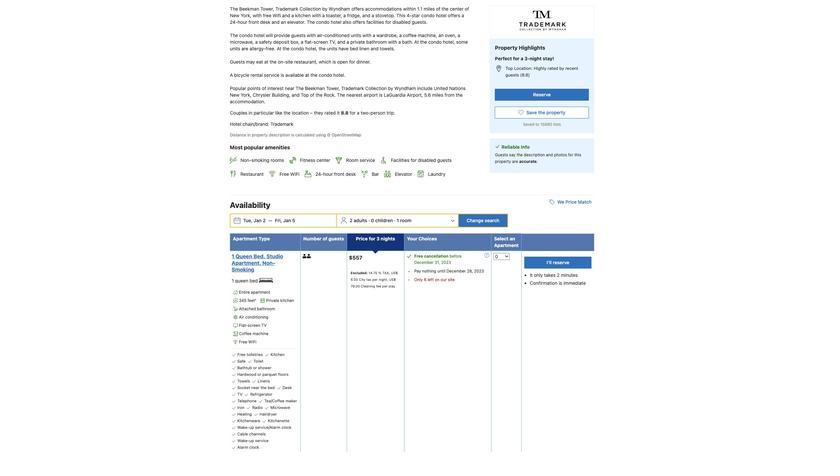 Task type: describe. For each thing, give the bounding box(es) containing it.
with left toaster,
[[312, 13, 321, 18]]

0 horizontal spatial beekman
[[239, 6, 259, 12]]

wifi
[[273, 13, 281, 18]]

the left on-
[[270, 59, 277, 65]]

up for service/alarm
[[249, 425, 254, 430]]

night,
[[379, 278, 388, 282]]

on
[[435, 277, 440, 282]]

24-hour front desk
[[316, 171, 356, 177]]

to
[[536, 122, 540, 127]]

select an apartment
[[494, 236, 519, 248]]

guests up laundry
[[438, 158, 452, 163]]

flat-
[[305, 39, 314, 45]]

1 vertical spatial trademark
[[341, 86, 364, 91]]

1 horizontal spatial at
[[415, 39, 419, 45]]

1 vertical spatial price
[[356, 236, 368, 242]]

1 horizontal spatial by
[[388, 86, 393, 91]]

1 horizontal spatial units
[[327, 46, 338, 51]]

is left calculated
[[291, 133, 294, 138]]

trip.
[[387, 110, 395, 116]]

hotel
[[230, 121, 241, 127]]

free up pay
[[415, 254, 423, 259]]

guests say the description and photos for this property are
[[495, 152, 582, 164]]

say
[[510, 152, 516, 157]]

with up 'flat-'
[[307, 33, 316, 38]]

apartment type
[[233, 236, 270, 242]]

number of guests
[[303, 236, 344, 242]]

free down rooms
[[280, 171, 289, 177]]

0 vertical spatial miles
[[424, 6, 435, 12]]

tax
[[367, 278, 372, 282]]

0 horizontal spatial bathroom
[[257, 307, 275, 312]]

2 horizontal spatial hotel
[[436, 13, 447, 18]]

property for the
[[547, 110, 566, 115]]

0 horizontal spatial center
[[317, 158, 330, 163]]

a
[[230, 72, 233, 78]]

reliable
[[502, 144, 520, 150]]

1 vertical spatial desk
[[346, 171, 356, 177]]

2 vertical spatial trademark
[[271, 121, 294, 127]]

air conditioning
[[239, 315, 269, 320]]

tue, jan 2 button
[[241, 215, 268, 227]]

1 horizontal spatial 2023
[[474, 269, 484, 274]]

28,
[[467, 269, 473, 274]]

open
[[337, 59, 348, 65]]

0 horizontal spatial non-
[[241, 158, 252, 163]]

for down stovetop.
[[386, 19, 392, 25]]

person
[[371, 110, 386, 116]]

2 vertical spatial service
[[255, 439, 269, 444]]

fri, jan 5 button
[[272, 215, 298, 227]]

2 adults · 0 children · 1 room button
[[338, 214, 458, 227]]

stay
[[389, 285, 396, 289]]

1 horizontal spatial 24-
[[316, 171, 323, 177]]

nearest
[[347, 92, 363, 98]]

guests right number
[[329, 236, 344, 242]]

1 · from the left
[[369, 218, 370, 223]]

distance
[[230, 133, 246, 138]]

2 new from the top
[[230, 92, 240, 98]]

for inside guests say the description and photos for this property are
[[569, 152, 574, 157]]

0 horizontal spatial kitchen
[[281, 298, 294, 303]]

guests inside guests say the description and photos for this property are
[[495, 152, 508, 157]]

screen inside the beekman tower, trademark collection by wyndham offers accommodations within 1.1 miles of the center of new york, with free wifi and a kitchen with a toaster, a fridge, and a stovetop. this 4-star condo hotel offers a 24-hour front desk and an elevator. the condo hotel also offers facilities for disabled guests. the condo hotel will provide guests with air-conditioned units with a wardrobe, a coffee machine, an oven, a microwave, a safety deposit box, a flat-screen tv, and a private bathroom with a bath. at the condo hotel, some units are allergy-free. at the condo hotel, the units have bed linen and towels. guests may eat at the on-site restaurant, which is open for dinner. a bicycle rental service is available at the condo hotel. popular points of interest near the beekman tower, trademark collection by wyndham include united nations new york, chrysler building, and top of the rock. the nearest airport is laguardia airport, 5.6 miles from the accommodation.
[[314, 39, 328, 45]]

accurate .
[[520, 159, 538, 164]]

info
[[521, 144, 530, 150]]

are inside guests say the description and photos for this property are
[[513, 159, 518, 164]]

2 horizontal spatial units
[[351, 33, 361, 38]]

1 vertical spatial at
[[277, 46, 282, 51]]

1 vertical spatial tv
[[237, 392, 243, 397]]

1 horizontal spatial disabled
[[418, 158, 436, 163]]

kitchen inside the beekman tower, trademark collection by wyndham offers accommodations within 1.1 miles of the center of new york, with free wifi and a kitchen with a toaster, a fridge, and a stovetop. this 4-star condo hotel offers a 24-hour front desk and an elevator. the condo hotel also offers facilities for disabled guests. the condo hotel will provide guests with air-conditioned units with a wardrobe, a coffee machine, an oven, a microwave, a safety deposit box, a flat-screen tv, and a private bathroom with a bath. at the condo hotel, some units are allergy-free. at the condo hotel, the units have bed linen and towels. guests may eat at the on-site restaurant, which is open for dinner. a bicycle rental service is available at the condo hotel. popular points of interest near the beekman tower, trademark collection by wyndham include united nations new york, chrysler building, and top of the rock. the nearest airport is laguardia airport, 5.6 miles from the accommodation.
[[295, 13, 311, 18]]

non- inside 1 queen bed, studio apartment, non- smoking
[[263, 260, 275, 266]]

345
[[239, 298, 247, 303]]

for right 'open' in the top left of the page
[[349, 59, 355, 65]]

the down machine,
[[420, 39, 427, 45]]

and up have
[[338, 39, 346, 45]]

most
[[230, 145, 243, 151]]

radio
[[252, 405, 263, 410]]

property highlights
[[495, 45, 546, 51]]

kitchenette
[[268, 419, 290, 424]]

studio
[[267, 253, 283, 259]]

or for shower
[[253, 366, 257, 371]]

location:
[[515, 66, 533, 71]]

0 vertical spatial tower,
[[261, 6, 274, 12]]

top inside top location: highly rated by recent guests (8.8)
[[506, 66, 513, 71]]

for right facilities
[[411, 158, 417, 163]]

socket near the bed
[[237, 386, 275, 391]]

1 vertical spatial wyndham
[[395, 86, 416, 91]]

free down coffee
[[239, 340, 247, 345]]

0 horizontal spatial screen
[[248, 323, 261, 328]]

the down air-
[[319, 46, 326, 51]]

queen
[[235, 278, 249, 284]]

it
[[530, 272, 533, 278]]

particular
[[254, 110, 274, 116]]

and right wifi
[[282, 13, 290, 18]]

0 vertical spatial free wifi
[[280, 171, 300, 177]]

iron
[[237, 405, 245, 410]]

on-
[[278, 59, 285, 65]]

0 horizontal spatial hotel,
[[306, 46, 318, 51]]

wake- for wake-up service
[[237, 439, 249, 444]]

change
[[467, 218, 484, 223]]

0 horizontal spatial collection
[[300, 6, 321, 12]]

—
[[268, 218, 272, 223]]

1 jan from the left
[[254, 218, 262, 223]]

2 occupancy image from the left
[[307, 254, 311, 258]]

1 horizontal spatial apartment
[[494, 243, 519, 248]]

popular
[[244, 145, 264, 151]]

1 vertical spatial hour
[[323, 171, 333, 177]]

1 vertical spatial near
[[251, 386, 260, 391]]

condo down which
[[319, 72, 332, 78]]

flat-
[[239, 323, 248, 328]]

and right 'linen'
[[371, 46, 379, 51]]

0 horizontal spatial 2
[[263, 218, 266, 223]]

0 vertical spatial trademark
[[276, 6, 299, 12]]

1 horizontal spatial beekman
[[305, 86, 325, 91]]

star
[[412, 13, 420, 18]]

may
[[246, 59, 255, 65]]

room
[[346, 158, 359, 163]]

with up private
[[363, 33, 372, 38]]

0 vertical spatial wyndham
[[329, 6, 350, 12]]

and up facilities
[[363, 13, 371, 18]]

2 vertical spatial bed
[[268, 386, 275, 391]]

for right 8.8
[[350, 110, 356, 116]]

1 vertical spatial clock
[[249, 445, 259, 450]]

1 vertical spatial december
[[447, 269, 466, 274]]

machine
[[253, 332, 269, 337]]

air-
[[317, 33, 325, 38]]

0 horizontal spatial units
[[230, 46, 240, 51]]

the down nations
[[456, 92, 463, 98]]

tue,
[[243, 218, 253, 223]]

the down deposit
[[283, 46, 290, 51]]

accommodation.
[[230, 99, 266, 104]]

is left 'open' in the top left of the page
[[333, 59, 336, 65]]

availability
[[230, 200, 271, 210]]

in for couples
[[249, 110, 253, 116]]

1 vertical spatial bed
[[250, 278, 258, 284]]

the left 'rock.'
[[316, 92, 323, 98]]

attached bathroom
[[239, 307, 275, 312]]

1 vertical spatial site
[[448, 277, 455, 282]]

0 vertical spatial per
[[373, 278, 378, 282]]

only
[[534, 272, 543, 278]]

condo down 1.1
[[422, 13, 435, 18]]

i'll reserve
[[547, 260, 570, 265]]

hour inside the beekman tower, trademark collection by wyndham offers accommodations within 1.1 miles of the center of new york, with free wifi and a kitchen with a toaster, a fridge, and a stovetop. this 4-star condo hotel offers a 24-hour front desk and an elevator. the condo hotel also offers facilities for disabled guests. the condo hotel will provide guests with air-conditioned units with a wardrobe, a coffee machine, an oven, a microwave, a safety deposit box, a flat-screen tv, and a private bathroom with a bath. at the condo hotel, some units are allergy-free. at the condo hotel, the units have bed linen and towels. guests may eat at the on-site restaurant, which is open for dinner. a bicycle rental service is available at the condo hotel. popular points of interest near the beekman tower, trademark collection by wyndham include united nations new york, chrysler building, and top of the rock. the nearest airport is laguardia airport, 5.6 miles from the accommodation.
[[238, 19, 248, 25]]

parquet
[[263, 372, 277, 377]]

wake-up service
[[237, 439, 269, 444]]

1 vertical spatial offers
[[448, 13, 461, 18]]

save the property
[[527, 110, 566, 115]]

and inside guests say the description and photos for this property are
[[546, 152, 553, 157]]

• for pay nothing until december 28, 2023
[[408, 269, 410, 274]]

service/alarm
[[255, 425, 281, 430]]

bathtub or shower
[[237, 366, 272, 371]]

24- inside the beekman tower, trademark collection by wyndham offers accommodations within 1.1 miles of the center of new york, with free wifi and a kitchen with a toaster, a fridge, and a stovetop. this 4-star condo hotel offers a 24-hour front desk and an elevator. the condo hotel also offers facilities for disabled guests. the condo hotel will provide guests with air-conditioned units with a wardrobe, a coffee machine, an oven, a microwave, a safety deposit box, a flat-screen tv, and a private bathroom with a bath. at the condo hotel, some units are allergy-free. at the condo hotel, the units have bed linen and towels. guests may eat at the on-site restaurant, which is open for dinner. a bicycle rental service is available at the condo hotel. popular points of interest near the beekman tower, trademark collection by wyndham include united nations new york, chrysler building, and top of the rock. the nearest airport is laguardia airport, 5.6 miles from the accommodation.
[[230, 19, 238, 25]]

towels
[[237, 379, 250, 384]]

for left 3-
[[513, 56, 520, 61]]

immediate
[[564, 280, 586, 286]]

1 vertical spatial us$
[[389, 278, 396, 282]]

1 vertical spatial collection
[[366, 86, 387, 91]]

machine,
[[418, 33, 438, 38]]

1 vertical spatial miles
[[432, 92, 444, 98]]

telephone
[[237, 399, 257, 404]]

more details on meals and payment options image
[[485, 253, 489, 258]]

facilities
[[391, 158, 410, 163]]

1 york, from the top
[[241, 13, 252, 18]]

this
[[397, 13, 406, 18]]

price for 3 nights
[[356, 236, 395, 242]]

highlights
[[519, 45, 546, 51]]

using
[[316, 133, 326, 138]]

lists
[[554, 122, 561, 127]]

2 inside it only takes 2 minutes confirmation is immediate
[[557, 272, 560, 278]]

1 for 1 queen bed, studio apartment, non- smoking
[[232, 253, 234, 259]]

front inside the beekman tower, trademark collection by wyndham offers accommodations within 1.1 miles of the center of new york, with free wifi and a kitchen with a toaster, a fridge, and a stovetop. this 4-star condo hotel offers a 24-hour front desk and an elevator. the condo hotel also offers facilities for disabled guests. the condo hotel will provide guests with air-conditioned units with a wardrobe, a coffee machine, an oven, a microwave, a safety deposit box, a flat-screen tv, and a private bathroom with a bath. at the condo hotel, some units are allergy-free. at the condo hotel, the units have bed linen and towels. guests may eat at the on-site restaurant, which is open for dinner. a bicycle rental service is available at the condo hotel. popular points of interest near the beekman tower, trademark collection by wyndham include united nations new york, chrysler building, and top of the rock. the nearest airport is laguardia airport, 5.6 miles from the accommodation.
[[249, 19, 259, 25]]

top location: highly rated by recent guests (8.8)
[[506, 66, 579, 78]]

condo up the microwave,
[[239, 33, 253, 38]]

5
[[292, 218, 295, 223]]

non-smoking rooms
[[241, 158, 284, 163]]

0 horizontal spatial wifi
[[249, 340, 257, 345]]

for left 3
[[369, 236, 376, 242]]

december inside before december 31, 2023
[[415, 260, 434, 265]]

private
[[351, 39, 365, 45]]

1 horizontal spatial clock
[[282, 425, 292, 430]]

select
[[494, 236, 509, 242]]

2 vertical spatial offers
[[353, 19, 365, 25]]

the down 'linens'
[[261, 386, 267, 391]]

kitchen
[[271, 352, 285, 357]]

bath.
[[402, 39, 413, 45]]

with up towels. in the left of the page
[[388, 39, 397, 45]]

6
[[424, 277, 427, 282]]

linens
[[258, 379, 270, 384]]

is right the airport
[[379, 92, 383, 98]]

available
[[286, 72, 304, 78]]

include
[[417, 86, 433, 91]]

©
[[327, 133, 331, 138]]

0 vertical spatial offers
[[352, 6, 364, 12]]

interest
[[268, 86, 284, 91]]

the right 1.1
[[442, 6, 449, 12]]

takes
[[545, 272, 556, 278]]

and right building,
[[292, 92, 300, 98]]

2 adults · 0 children · 1 room
[[350, 218, 412, 223]]

this
[[575, 152, 582, 157]]



Task type: vqa. For each thing, say whether or not it's contained in the screenshot.
the Search to the top
no



Task type: locate. For each thing, give the bounding box(es) containing it.
guests inside the beekman tower, trademark collection by wyndham offers accommodations within 1.1 miles of the center of new york, with free wifi and a kitchen with a toaster, a fridge, and a stovetop. this 4-star condo hotel offers a 24-hour front desk and an elevator. the condo hotel also offers facilities for disabled guests. the condo hotel will provide guests with air-conditioned units with a wardrobe, a coffee machine, an oven, a microwave, a safety deposit box, a flat-screen tv, and a private bathroom with a bath. at the condo hotel, some units are allergy-free. at the condo hotel, the units have bed linen and towels. guests may eat at the on-site restaurant, which is open for dinner. a bicycle rental service is available at the condo hotel. popular points of interest near the beekman tower, trademark collection by wyndham include united nations new york, chrysler building, and top of the rock. the nearest airport is laguardia airport, 5.6 miles from the accommodation.
[[230, 59, 245, 65]]

0 horizontal spatial desk
[[260, 19, 271, 25]]

hotel, down oven,
[[443, 39, 455, 45]]

collection up elevator.
[[300, 6, 321, 12]]

in down accommodation.
[[249, 110, 253, 116]]

per right tax
[[373, 278, 378, 282]]

1 vertical spatial at
[[305, 72, 310, 78]]

private kitchen
[[266, 298, 294, 303]]

0 vertical spatial price
[[566, 199, 577, 205]]

service down channels
[[255, 439, 269, 444]]

1 horizontal spatial guests
[[495, 152, 508, 157]]

the right like
[[284, 110, 291, 116]]

0 horizontal spatial 24-
[[230, 19, 238, 25]]

.
[[537, 159, 538, 164]]

tue, jan 2 — fri, jan 5
[[243, 218, 295, 223]]

units down tv,
[[327, 46, 338, 51]]

by inside top location: highly rated by recent guests (8.8)
[[560, 66, 565, 71]]

0 horizontal spatial tv
[[237, 392, 243, 397]]

alarm clock
[[237, 445, 259, 450]]

guests inside top location: highly rated by recent guests (8.8)
[[506, 72, 519, 78]]

1 horizontal spatial tv
[[262, 323, 267, 328]]

1 queen bed, studio apartment, non- smoking
[[232, 253, 283, 273]]

1 vertical spatial front
[[334, 171, 345, 177]]

hotel down toaster,
[[331, 19, 342, 25]]

1 vertical spatial wake-
[[237, 439, 249, 444]]

tower,
[[261, 6, 274, 12], [326, 86, 340, 91]]

tv down "socket"
[[237, 392, 243, 397]]

bed inside the beekman tower, trademark collection by wyndham offers accommodations within 1.1 miles of the center of new york, with free wifi and a kitchen with a toaster, a fridge, and a stovetop. this 4-star condo hotel offers a 24-hour front desk and an elevator. the condo hotel also offers facilities for disabled guests. the condo hotel will provide guests with air-conditioned units with a wardrobe, a coffee machine, an oven, a microwave, a safety deposit box, a flat-screen tv, and a private bathroom with a bath. at the condo hotel, some units are allergy-free. at the condo hotel, the units have bed linen and towels. guests may eat at the on-site restaurant, which is open for dinner. a bicycle rental service is available at the condo hotel. popular points of interest near the beekman tower, trademark collection by wyndham include united nations new york, chrysler building, and top of the rock. the nearest airport is laguardia airport, 5.6 miles from the accommodation.
[[350, 46, 358, 51]]

nights
[[381, 236, 395, 242]]

price right the we
[[566, 199, 577, 205]]

1 vertical spatial service
[[360, 158, 375, 163]]

city
[[359, 278, 366, 282]]

0 horizontal spatial at
[[277, 46, 282, 51]]

save the property button
[[495, 107, 589, 119]]

0 horizontal spatial or
[[253, 366, 257, 371]]

1 inside dropdown button
[[397, 218, 399, 223]]

eat
[[256, 59, 263, 65]]

december left 28,
[[447, 269, 466, 274]]

stay!
[[543, 56, 555, 61]]

wake- up "cable"
[[237, 425, 249, 430]]

box,
[[291, 39, 300, 45]]

top inside the beekman tower, trademark collection by wyndham offers accommodations within 1.1 miles of the center of new york, with free wifi and a kitchen with a toaster, a fridge, and a stovetop. this 4-star condo hotel offers a 24-hour front desk and an elevator. the condo hotel also offers facilities for disabled guests. the condo hotel will provide guests with air-conditioned units with a wardrobe, a coffee machine, an oven, a microwave, a safety deposit box, a flat-screen tv, and a private bathroom with a bath. at the condo hotel, some units are allergy-free. at the condo hotel, the units have bed linen and towels. guests may eat at the on-site restaurant, which is open for dinner. a bicycle rental service is available at the condo hotel. popular points of interest near the beekman tower, trademark collection by wyndham include united nations new york, chrysler building, and top of the rock. the nearest airport is laguardia airport, 5.6 miles from the accommodation.
[[301, 92, 309, 98]]

0 vertical spatial •
[[408, 269, 410, 274]]

$557
[[349, 255, 363, 261]]

near inside the beekman tower, trademark collection by wyndham offers accommodations within 1.1 miles of the center of new york, with free wifi and a kitchen with a toaster, a fridge, and a stovetop. this 4-star condo hotel offers a 24-hour front desk and an elevator. the condo hotel also offers facilities for disabled guests. the condo hotel will provide guests with air-conditioned units with a wardrobe, a coffee machine, an oven, a microwave, a safety deposit box, a flat-screen tv, and a private bathroom with a bath. at the condo hotel, some units are allergy-free. at the condo hotel, the units have bed linen and towels. guests may eat at the on-site restaurant, which is open for dinner. a bicycle rental service is available at the condo hotel. popular points of interest near the beekman tower, trademark collection by wyndham include united nations new york, chrysler building, and top of the rock. the nearest airport is laguardia airport, 5.6 miles from the accommodation.
[[285, 86, 295, 91]]

24- down fitness center
[[316, 171, 323, 177]]

2 horizontal spatial an
[[510, 236, 516, 242]]

1 queen bed, studio apartment, non- smoking link
[[232, 253, 297, 273]]

0 vertical spatial wifi
[[290, 171, 300, 177]]

0 vertical spatial december
[[415, 260, 434, 265]]

tea/coffee maker
[[264, 399, 297, 404]]

0 vertical spatial tv
[[262, 323, 267, 328]]

wake- up alarm
[[237, 439, 249, 444]]

1 vertical spatial tower,
[[326, 86, 340, 91]]

0 vertical spatial us$
[[391, 271, 398, 275]]

linen
[[360, 46, 370, 51]]

the inside guests say the description and photos for this property are
[[517, 152, 523, 157]]

1 vertical spatial wifi
[[249, 340, 257, 345]]

0 vertical spatial top
[[506, 66, 513, 71]]

is left available
[[281, 72, 284, 78]]

an right "select"
[[510, 236, 516, 242]]

1 horizontal spatial tower,
[[326, 86, 340, 91]]

1 new from the top
[[230, 13, 240, 18]]

choices
[[419, 236, 437, 242]]

2 vertical spatial hotel
[[254, 33, 265, 38]]

1 vertical spatial are
[[513, 159, 518, 164]]

0 vertical spatial bathroom
[[367, 39, 387, 45]]

stovetop.
[[376, 13, 395, 18]]

1 horizontal spatial ·
[[394, 218, 396, 223]]

service up interest
[[264, 72, 280, 78]]

description inside guests say the description and photos for this property are
[[524, 152, 545, 157]]

center inside the beekman tower, trademark collection by wyndham offers accommodations within 1.1 miles of the center of new york, with free wifi and a kitchen with a toaster, a fridge, and a stovetop. this 4-star condo hotel offers a 24-hour front desk and an elevator. the condo hotel also offers facilities for disabled guests. the condo hotel will provide guests with air-conditioned units with a wardrobe, a coffee machine, an oven, a microwave, a safety deposit box, a flat-screen tv, and a private bathroom with a bath. at the condo hotel, some units are allergy-free. at the condo hotel, the units have bed linen and towels. guests may eat at the on-site restaurant, which is open for dinner. a bicycle rental service is available at the condo hotel. popular points of interest near the beekman tower, trademark collection by wyndham include united nations new york, chrysler building, and top of the rock. the nearest airport is laguardia airport, 5.6 miles from the accommodation.
[[450, 6, 464, 12]]

room
[[400, 218, 412, 223]]

non- down studio
[[263, 260, 275, 266]]

by up the laguardia
[[388, 86, 393, 91]]

from
[[445, 92, 455, 98]]

1 queen bed
[[232, 278, 259, 284]]

collection
[[300, 6, 321, 12], [366, 86, 387, 91]]

distance in property description is calculated using © openstreetmap
[[230, 133, 361, 138]]

an down wifi
[[281, 19, 286, 25]]

offers up oven,
[[448, 13, 461, 18]]

rated down stay!
[[548, 66, 559, 71]]

2 left the —
[[263, 218, 266, 223]]

near up refrigerator
[[251, 386, 260, 391]]

free toiletries
[[237, 352, 263, 357]]

top down perfect
[[506, 66, 513, 71]]

0 horizontal spatial front
[[249, 19, 259, 25]]

2 · from the left
[[394, 218, 396, 223]]

1 vertical spatial free wifi
[[239, 340, 257, 345]]

1 vertical spatial beekman
[[305, 86, 325, 91]]

1 horizontal spatial wyndham
[[395, 86, 416, 91]]

entire apartment
[[239, 290, 270, 295]]

1 for 1 queen bed
[[232, 278, 234, 284]]

0 vertical spatial at
[[264, 59, 269, 65]]

1 horizontal spatial hotel
[[331, 19, 342, 25]]

hour
[[238, 19, 248, 25], [323, 171, 333, 177]]

1 • from the top
[[408, 269, 410, 274]]

2 inside dropdown button
[[350, 218, 353, 223]]

2 up from the top
[[249, 439, 254, 444]]

• for only 6 left on our site
[[408, 277, 410, 282]]

8.8
[[341, 110, 349, 116]]

rated left it
[[325, 110, 336, 116]]

wyndham up toaster,
[[329, 6, 350, 12]]

apartment up queen
[[233, 236, 258, 242]]

1 horizontal spatial bed
[[268, 386, 275, 391]]

24- up the microwave,
[[230, 19, 238, 25]]

%
[[379, 271, 382, 275]]

bed down private
[[350, 46, 358, 51]]

1 vertical spatial by
[[560, 66, 565, 71]]

0 vertical spatial disabled
[[393, 19, 411, 25]]

the right save
[[539, 110, 546, 115]]

1 up from the top
[[249, 425, 254, 430]]

with left the free
[[253, 13, 262, 18]]

0 vertical spatial york,
[[241, 13, 252, 18]]

desk
[[260, 19, 271, 25], [346, 171, 356, 177]]

kitchen right the private at the left
[[281, 298, 294, 303]]

condo down box,
[[291, 46, 304, 51]]

by
[[323, 6, 328, 12], [560, 66, 565, 71], [388, 86, 393, 91]]

at right eat
[[264, 59, 269, 65]]

property inside guests say the description and photos for this property are
[[495, 159, 511, 164]]

bathtub
[[237, 366, 252, 371]]

shower
[[258, 366, 272, 371]]

screen down air-
[[314, 39, 328, 45]]

free wifi down rooms
[[280, 171, 300, 177]]

2 • from the top
[[408, 277, 410, 282]]

1 vertical spatial rated
[[325, 110, 336, 116]]

we
[[558, 199, 565, 205]]

2 vertical spatial an
[[510, 236, 516, 242]]

guests left '(8.8)'
[[506, 72, 519, 78]]

and left photos
[[546, 152, 553, 157]]

2023 right 28,
[[474, 269, 484, 274]]

description up .
[[524, 152, 545, 157]]

0 vertical spatial up
[[249, 425, 254, 430]]

1 horizontal spatial desk
[[346, 171, 356, 177]]

perfect
[[495, 56, 512, 61]]

desk down room
[[346, 171, 356, 177]]

service right room
[[360, 158, 375, 163]]

guests up box,
[[291, 33, 306, 38]]

property up lists
[[547, 110, 566, 115]]

1 horizontal spatial hour
[[323, 171, 333, 177]]

wake- for wake-up service/alarm clock
[[237, 425, 249, 430]]

1 occupancy image from the left
[[303, 254, 307, 258]]

price inside dropdown button
[[566, 199, 577, 205]]

match
[[578, 199, 592, 205]]

wyndham up "airport,"
[[395, 86, 416, 91]]

bathroom down the private at the left
[[257, 307, 275, 312]]

desk inside the beekman tower, trademark collection by wyndham offers accommodations within 1.1 miles of the center of new york, with free wifi and a kitchen with a toaster, a fridge, and a stovetop. this 4-star condo hotel offers a 24-hour front desk and an elevator. the condo hotel also offers facilities for disabled guests. the condo hotel will provide guests with air-conditioned units with a wardrobe, a coffee machine, an oven, a microwave, a safety deposit box, a flat-screen tv, and a private bathroom with a bath. at the condo hotel, some units are allergy-free. at the condo hotel, the units have bed linen and towels. guests may eat at the on-site restaurant, which is open for dinner. a bicycle rental service is available at the condo hotel. popular points of interest near the beekman tower, trademark collection by wyndham include united nations new york, chrysler building, and top of the rock. the nearest airport is laguardia airport, 5.6 miles from the accommodation.
[[260, 19, 271, 25]]

miles
[[424, 6, 435, 12], [432, 92, 444, 98]]

price
[[566, 199, 577, 205], [356, 236, 368, 242]]

24-
[[230, 19, 238, 25], [316, 171, 323, 177]]

units up private
[[351, 33, 361, 38]]

hotel up oven,
[[436, 13, 447, 18]]

1 vertical spatial center
[[317, 158, 330, 163]]

0 vertical spatial non-
[[241, 158, 252, 163]]

reserve
[[534, 92, 551, 97]]

guests inside the beekman tower, trademark collection by wyndham offers accommodations within 1.1 miles of the center of new york, with free wifi and a kitchen with a toaster, a fridge, and a stovetop. this 4-star condo hotel offers a 24-hour front desk and an elevator. the condo hotel also offers facilities for disabled guests. the condo hotel will provide guests with air-conditioned units with a wardrobe, a coffee machine, an oven, a microwave, a safety deposit box, a flat-screen tv, and a private bathroom with a bath. at the condo hotel, some units are allergy-free. at the condo hotel, the units have bed linen and towels. guests may eat at the on-site restaurant, which is open for dinner. a bicycle rental service is available at the condo hotel. popular points of interest near the beekman tower, trademark collection by wyndham include united nations new york, chrysler building, and top of the rock. the nearest airport is laguardia airport, 5.6 miles from the accommodation.
[[291, 33, 306, 38]]

• left pay
[[408, 269, 410, 274]]

2 york, from the top
[[241, 92, 252, 98]]

0 horizontal spatial apartment
[[233, 236, 258, 242]]

· right children
[[394, 218, 396, 223]]

some
[[457, 39, 468, 45]]

by up toaster,
[[323, 6, 328, 12]]

0 vertical spatial center
[[450, 6, 464, 12]]

an inside select an apartment
[[510, 236, 516, 242]]

non- up the restaurant
[[241, 158, 252, 163]]

guests.
[[412, 19, 428, 25]]

minutes
[[561, 272, 578, 278]]

save
[[527, 110, 537, 115]]

1 vertical spatial york,
[[241, 92, 252, 98]]

are inside the beekman tower, trademark collection by wyndham offers accommodations within 1.1 miles of the center of new york, with free wifi and a kitchen with a toaster, a fridge, and a stovetop. this 4-star condo hotel offers a 24-hour front desk and an elevator. the condo hotel also offers facilities for disabled guests. the condo hotel will provide guests with air-conditioned units with a wardrobe, a coffee machine, an oven, a microwave, a safety deposit box, a flat-screen tv, and a private bathroom with a bath. at the condo hotel, some units are allergy-free. at the condo hotel, the units have bed linen and towels. guests may eat at the on-site restaurant, which is open for dinner. a bicycle rental service is available at the condo hotel. popular points of interest near the beekman tower, trademark collection by wyndham include united nations new york, chrysler building, and top of the rock. the nearest airport is laguardia airport, 5.6 miles from the accommodation.
[[242, 46, 248, 51]]

1 vertical spatial 2023
[[474, 269, 484, 274]]

bed down 'linens'
[[268, 386, 275, 391]]

property for in
[[252, 133, 268, 138]]

per
[[373, 278, 378, 282], [382, 285, 388, 289]]

clock down kitchenette
[[282, 425, 292, 430]]

disabled inside the beekman tower, trademark collection by wyndham offers accommodations within 1.1 miles of the center of new york, with free wifi and a kitchen with a toaster, a fridge, and a stovetop. this 4-star condo hotel offers a 24-hour front desk and an elevator. the condo hotel also offers facilities for disabled guests. the condo hotel will provide guests with air-conditioned units with a wardrobe, a coffee machine, an oven, a microwave, a safety deposit box, a flat-screen tv, and a private bathroom with a bath. at the condo hotel, some units are allergy-free. at the condo hotel, the units have bed linen and towels. guests may eat at the on-site restaurant, which is open for dinner. a bicycle rental service is available at the condo hotel. popular points of interest near the beekman tower, trademark collection by wyndham include united nations new york, chrysler building, and top of the rock. the nearest airport is laguardia airport, 5.6 miles from the accommodation.
[[393, 19, 411, 25]]

screen up coffee machine
[[248, 323, 261, 328]]

condo down toaster,
[[316, 19, 330, 25]]

highly
[[534, 66, 547, 71]]

toiletries
[[247, 352, 263, 357]]

2 horizontal spatial property
[[547, 110, 566, 115]]

0 vertical spatial description
[[269, 133, 290, 138]]

we price match button
[[547, 196, 595, 208]]

and down wifi
[[272, 19, 280, 25]]

saved to 15880 lists
[[523, 122, 561, 127]]

0 vertical spatial desk
[[260, 19, 271, 25]]

1 vertical spatial •
[[408, 277, 410, 282]]

1 vertical spatial an
[[439, 33, 444, 38]]

1 inside 1 queen bed, studio apartment, non- smoking
[[232, 253, 234, 259]]

trademark image
[[519, 11, 567, 31]]

our
[[441, 277, 447, 282]]

or up 'linens'
[[258, 372, 261, 377]]

dinner.
[[357, 59, 371, 65]]

two-
[[361, 110, 371, 116]]

offers down fridge,
[[353, 19, 365, 25]]

guests
[[230, 59, 245, 65], [495, 152, 508, 157]]

service inside the beekman tower, trademark collection by wyndham offers accommodations within 1.1 miles of the center of new york, with free wifi and a kitchen with a toaster, a fridge, and a stovetop. this 4-star condo hotel offers a 24-hour front desk and an elevator. the condo hotel also offers facilities for disabled guests. the condo hotel will provide guests with air-conditioned units with a wardrobe, a coffee machine, an oven, a microwave, a safety deposit box, a flat-screen tv, and a private bathroom with a bath. at the condo hotel, some units are allergy-free. at the condo hotel, the units have bed linen and towels. guests may eat at the on-site restaurant, which is open for dinner. a bicycle rental service is available at the condo hotel. popular points of interest near the beekman tower, trademark collection by wyndham include united nations new york, chrysler building, and top of the rock. the nearest airport is laguardia airport, 5.6 miles from the accommodation.
[[264, 72, 280, 78]]

is inside it only takes 2 minutes confirmation is immediate
[[559, 280, 563, 286]]

non-
[[241, 158, 252, 163], [263, 260, 275, 266]]

is down minutes
[[559, 280, 563, 286]]

1 vertical spatial description
[[524, 152, 545, 157]]

fri,
[[275, 218, 282, 223]]

excluded:
[[351, 271, 368, 275]]

free cancellation
[[415, 254, 449, 259]]

0 vertical spatial wake-
[[237, 425, 249, 430]]

0 horizontal spatial rated
[[325, 110, 336, 116]]

the inside dropdown button
[[539, 110, 546, 115]]

free up the safe
[[237, 352, 246, 357]]

tv up machine
[[262, 323, 267, 328]]

accurate
[[520, 159, 537, 164]]

0 horizontal spatial an
[[281, 19, 286, 25]]

1 horizontal spatial are
[[513, 159, 518, 164]]

occupancy image
[[303, 254, 307, 258], [307, 254, 311, 258]]

with
[[253, 13, 262, 18], [312, 13, 321, 18], [307, 33, 316, 38], [363, 33, 372, 38], [388, 39, 397, 45]]

per right fee
[[382, 285, 388, 289]]

up up cable channels
[[249, 425, 254, 430]]

1 horizontal spatial description
[[524, 152, 545, 157]]

bathroom inside the beekman tower, trademark collection by wyndham offers accommodations within 1.1 miles of the center of new york, with free wifi and a kitchen with a toaster, a fridge, and a stovetop. this 4-star condo hotel offers a 24-hour front desk and an elevator. the condo hotel also offers facilities for disabled guests. the condo hotel will provide guests with air-conditioned units with a wardrobe, a coffee machine, an oven, a microwave, a safety deposit box, a flat-screen tv, and a private bathroom with a bath. at the condo hotel, some units are allergy-free. at the condo hotel, the units have bed linen and towels. guests may eat at the on-site restaurant, which is open for dinner. a bicycle rental service is available at the condo hotel. popular points of interest near the beekman tower, trademark collection by wyndham include united nations new york, chrysler building, and top of the rock. the nearest airport is laguardia airport, 5.6 miles from the accommodation.
[[367, 39, 387, 45]]

bathroom down wardrobe,
[[367, 39, 387, 45]]

site inside the beekman tower, trademark collection by wyndham offers accommodations within 1.1 miles of the center of new york, with free wifi and a kitchen with a toaster, a fridge, and a stovetop. this 4-star condo hotel offers a 24-hour front desk and an elevator. the condo hotel also offers facilities for disabled guests. the condo hotel will provide guests with air-conditioned units with a wardrobe, a coffee machine, an oven, a microwave, a safety deposit box, a flat-screen tv, and a private bathroom with a bath. at the condo hotel, some units are allergy-free. at the condo hotel, the units have bed linen and towels. guests may eat at the on-site restaurant, which is open for dinner. a bicycle rental service is available at the condo hotel. popular points of interest near the beekman tower, trademark collection by wyndham include united nations new york, chrysler building, and top of the rock. the nearest airport is laguardia airport, 5.6 miles from the accommodation.
[[285, 59, 293, 65]]

top
[[506, 66, 513, 71], [301, 92, 309, 98]]

2 jan from the left
[[283, 218, 291, 223]]

deposit
[[274, 39, 290, 45]]

an left oven,
[[439, 33, 444, 38]]

guests left may
[[230, 59, 245, 65]]

tower, up 'rock.'
[[326, 86, 340, 91]]

1 vertical spatial kitchen
[[281, 298, 294, 303]]

1 horizontal spatial screen
[[314, 39, 328, 45]]

accommodations
[[365, 6, 402, 12]]

the down restaurant,
[[311, 72, 318, 78]]

only
[[415, 277, 423, 282]]

2 wake- from the top
[[237, 439, 249, 444]]

1 wake- from the top
[[237, 425, 249, 430]]

at
[[264, 59, 269, 65], [305, 72, 310, 78]]

the beekman tower, trademark collection by wyndham offers accommodations within 1.1 miles of the center of new york, with free wifi and a kitchen with a toaster, a fridge, and a stovetop. this 4-star condo hotel offers a 24-hour front desk and an elevator. the condo hotel also offers facilities for disabled guests. the condo hotel will provide guests with air-conditioned units with a wardrobe, a coffee machine, an oven, a microwave, a safety deposit box, a flat-screen tv, and a private bathroom with a bath. at the condo hotel, some units are allergy-free. at the condo hotel, the units have bed linen and towels. guests may eat at the on-site restaurant, which is open for dinner. a bicycle rental service is available at the condo hotel. popular points of interest near the beekman tower, trademark collection by wyndham include united nations new york, chrysler building, and top of the rock. the nearest airport is laguardia airport, 5.6 miles from the accommodation.
[[230, 6, 471, 104]]

0 horizontal spatial property
[[252, 133, 268, 138]]

0 vertical spatial screen
[[314, 39, 328, 45]]

are down say
[[513, 159, 518, 164]]

up down cable channels
[[249, 439, 254, 444]]

york, up accommodation.
[[241, 92, 252, 98]]

1 vertical spatial per
[[382, 285, 388, 289]]

at right the bath.
[[415, 39, 419, 45]]

center up oven,
[[450, 6, 464, 12]]

1 horizontal spatial or
[[258, 372, 261, 377]]

they
[[314, 110, 323, 116]]

apartment,
[[232, 260, 261, 266]]

hotel chain/brand: trademark
[[230, 121, 294, 127]]

0 vertical spatial clock
[[282, 425, 292, 430]]

1 horizontal spatial front
[[334, 171, 345, 177]]

condo down machine,
[[429, 39, 442, 45]]

description for and
[[524, 152, 545, 157]]

tv,
[[330, 39, 336, 45]]

the
[[442, 6, 449, 12], [420, 39, 427, 45], [283, 46, 290, 51], [319, 46, 326, 51], [270, 59, 277, 65], [311, 72, 318, 78], [316, 92, 323, 98], [456, 92, 463, 98], [539, 110, 546, 115], [284, 110, 291, 116], [517, 152, 523, 157], [261, 386, 267, 391]]

in right distance
[[248, 133, 251, 138]]

1 horizontal spatial center
[[450, 6, 464, 12]]

flat-screen tv
[[239, 323, 267, 328]]

0 horizontal spatial description
[[269, 133, 290, 138]]

a
[[292, 13, 294, 18], [322, 13, 325, 18], [344, 13, 346, 18], [372, 13, 374, 18], [462, 13, 464, 18], [373, 33, 375, 38], [399, 33, 402, 38], [458, 33, 461, 38], [255, 39, 258, 45], [301, 39, 304, 45], [347, 39, 349, 45], [399, 39, 401, 45], [521, 56, 524, 61], [357, 110, 360, 116]]

0 vertical spatial bed
[[350, 46, 358, 51]]

york, left the free
[[241, 13, 252, 18]]

3-
[[525, 56, 530, 61]]

private
[[266, 298, 279, 303]]

1 vertical spatial hotel
[[331, 19, 342, 25]]

it
[[337, 110, 340, 116]]

new down popular
[[230, 92, 240, 98]]

or for parquet
[[258, 372, 261, 377]]

1 vertical spatial apartment
[[494, 243, 519, 248]]

hotel up safety
[[254, 33, 265, 38]]

at down deposit
[[277, 46, 282, 51]]

jan right tue,
[[254, 218, 262, 223]]

up for service
[[249, 439, 254, 444]]

in for distance
[[248, 133, 251, 138]]

rated
[[548, 66, 559, 71], [325, 110, 336, 116]]

property down hotel chain/brand: trademark
[[252, 133, 268, 138]]

0 vertical spatial hour
[[238, 19, 248, 25]]

rated inside top location: highly rated by recent guests (8.8)
[[548, 66, 559, 71]]

15880
[[541, 122, 553, 127]]

1 horizontal spatial hotel,
[[443, 39, 455, 45]]

1 horizontal spatial site
[[448, 277, 455, 282]]

1 horizontal spatial at
[[305, 72, 310, 78]]

0 horizontal spatial ·
[[369, 218, 370, 223]]

0 vertical spatial near
[[285, 86, 295, 91]]

description
[[269, 133, 290, 138], [524, 152, 545, 157]]

0 horizontal spatial at
[[264, 59, 269, 65]]

property inside dropdown button
[[547, 110, 566, 115]]

top up location
[[301, 92, 309, 98]]

maker
[[286, 399, 297, 404]]

will
[[266, 33, 273, 38]]

smoking
[[252, 158, 270, 163]]

0 horizontal spatial free wifi
[[239, 340, 257, 345]]

1 vertical spatial property
[[252, 133, 268, 138]]

offers
[[352, 6, 364, 12], [448, 13, 461, 18], [353, 19, 365, 25]]

condo
[[422, 13, 435, 18], [316, 19, 330, 25], [239, 33, 253, 38], [429, 39, 442, 45], [291, 46, 304, 51], [319, 72, 332, 78]]

0 vertical spatial by
[[323, 6, 328, 12]]

apartment
[[251, 290, 270, 295]]

property down say
[[495, 159, 511, 164]]

0 vertical spatial hotel,
[[443, 39, 455, 45]]

1 vertical spatial or
[[258, 372, 261, 377]]

2023 inside before december 31, 2023
[[442, 260, 451, 265]]

1 horizontal spatial 2
[[350, 218, 353, 223]]

december
[[415, 260, 434, 265], [447, 269, 466, 274]]

conditioning
[[245, 315, 269, 320]]

1 vertical spatial top
[[301, 92, 309, 98]]

new up the microwave,
[[230, 13, 240, 18]]

14.75
[[369, 271, 378, 275]]

description for is
[[269, 133, 290, 138]]



